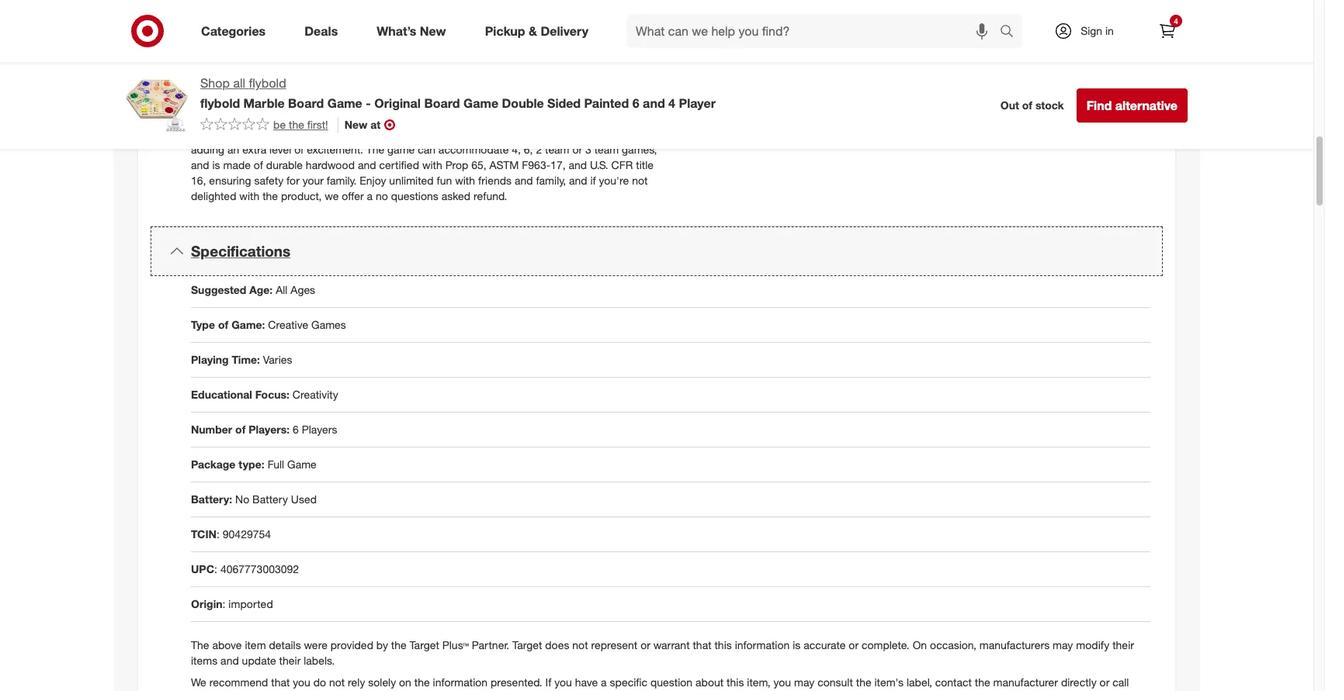 Task type: locate. For each thing, give the bounding box(es) containing it.
designed
[[267, 81, 312, 94], [375, 96, 420, 110]]

hardwood up easy
[[491, 96, 540, 110]]

1 horizontal spatial new
[[420, 23, 446, 38]]

0 horizontal spatial that
[[271, 676, 290, 689]]

1 horizontal spatial 4
[[669, 95, 676, 111]]

target down we
[[191, 692, 221, 692]]

: up origin
[[214, 563, 217, 576]]

or inside we recommend that you do not rely solely on the information presented. if you have a specific question about this item, you may consult the item's label, contact the manufacturer directly or call target guest services at 1-800-591-3869.
[[1100, 676, 1110, 689]]

0 vertical spatial not
[[632, 174, 648, 187]]

designed up bag.
[[267, 81, 312, 94]]

new inside what's new link
[[420, 23, 446, 38]]

holes
[[550, 127, 577, 141]]

manufacturer
[[994, 676, 1058, 689]]

and inside the above item details were provided by the target plus™ partner. target does not represent or warrant that this information is accurate or complete. on occasion, manufacturers may modify their items and update their labels.
[[221, 654, 239, 668]]

the down -
[[366, 112, 384, 125]]

details
[[269, 639, 301, 652]]

the right on
[[414, 676, 430, 689]]

0 vertical spatial information
[[735, 639, 790, 652]]

at down -
[[371, 118, 381, 131]]

0 vertical spatial it
[[598, 65, 604, 79]]

board,
[[433, 81, 464, 94]]

you're
[[599, 174, 629, 187]]

playing time: varies
[[191, 353, 292, 366]]

that up services
[[271, 676, 290, 689]]

1 horizontal spatial at
[[371, 118, 381, 131]]

0 vertical spatial has
[[612, 112, 629, 125]]

1 vertical spatial the
[[366, 143, 384, 156]]

and up enjoy
[[358, 158, 376, 172]]

1 vertical spatial has
[[453, 127, 471, 141]]

educational focus: creativity
[[191, 388, 338, 401]]

be
[[273, 118, 286, 131]]

1 vertical spatial painted
[[248, 127, 284, 141]]

board down original
[[387, 112, 415, 125]]

game right full
[[287, 458, 317, 471]]

0 horizontal spatial 24
[[191, 112, 203, 125]]

at inside we recommend that you do not rely solely on the information presented. if you have a specific question about this item, you may consult the item's label, contact the manufacturer directly or call target guest services at 1-800-591-3869.
[[301, 692, 310, 692]]

: left imported
[[223, 598, 226, 611]]

1 vertical spatial new
[[345, 118, 368, 131]]

this
[[715, 639, 732, 652], [727, 676, 744, 689]]

0 vertical spatial new
[[420, 23, 446, 38]]

deals link
[[291, 14, 357, 48]]

painted up "star"
[[457, 112, 493, 125]]

0 horizontal spatial at
[[301, 692, 310, 692]]

not down the title
[[632, 174, 648, 187]]

2 horizontal spatial you
[[774, 676, 791, 689]]

1 horizontal spatial information
[[735, 639, 790, 652]]

2 vertical spatial :
[[223, 598, 226, 611]]

1 vertical spatial marbles,
[[206, 112, 248, 125]]

label,
[[907, 676, 932, 689]]

1 horizontal spatial you
[[555, 676, 572, 689]]

flybold down shop
[[200, 95, 240, 111]]

1 vertical spatial not
[[573, 639, 588, 652]]

1 vertical spatial designed
[[375, 96, 420, 110]]

0 vertical spatial their
[[1113, 639, 1134, 652]]

number
[[191, 423, 232, 436]]

1 vertical spatial it
[[421, 127, 427, 141]]

6,
[[524, 143, 533, 156]]

0 horizontal spatial 4
[[527, 65, 533, 79]]

find alternative
[[1087, 98, 1178, 113]]

0 vertical spatial board
[[543, 96, 571, 110]]

not inside the above item details were provided by the target plus™ partner. target does not represent or warrant that this information is accurate or complete. on occasion, manufacturers may modify their items and update their labels.
[[573, 639, 588, 652]]

1 vertical spatial hardwood
[[491, 96, 540, 110]]

0 horizontal spatial sided
[[351, 81, 378, 94]]

manufacturers
[[980, 639, 1050, 652]]

information inside the above item details were provided by the target plus™ partner. target does not represent or warrant that this information is accurate or complete. on occasion, manufacturers may modify their items and update their labels.
[[735, 639, 790, 652]]

has
[[612, 112, 629, 125], [453, 127, 471, 141]]

their down details
[[279, 654, 301, 668]]

0 vertical spatial :
[[217, 528, 220, 541]]

varies
[[263, 353, 292, 366]]

4
[[1174, 16, 1178, 26], [527, 65, 533, 79], [669, 95, 676, 111]]

1 horizontal spatial draw
[[317, 112, 341, 125]]

1 horizontal spatial target
[[410, 639, 439, 652]]

and down f963-
[[515, 174, 533, 187]]

0 vertical spatial flybold
[[249, 75, 286, 91]]

and left player on the right top of the page
[[643, 95, 665, 111]]

1 horizontal spatial sided
[[461, 96, 488, 110]]

0 vertical spatial sided
[[351, 81, 378, 94]]

upc : 4067773003092
[[191, 563, 299, 576]]

does
[[545, 639, 569, 652]]

board right all
[[275, 65, 304, 79]]

have
[[575, 676, 598, 689]]

1 vertical spatial draw
[[317, 112, 341, 125]]

game inside flybold's marble board game is a wholesome and exciting game for 4 or 6 players. it comes with a uniquely designed double sided hardwood board, 24 colored marbles, 6 precision cut dice, and a velvet draw bag. uniquely designed double-sided hardwood board for 4-6 players, 24 marbles, 6 dice, velvet draw bag the board is color painted for easy navigation and has individually painted bases and home positions. it also has star and center holes for shortcuts, adding an extra level of excitement. the game can accommodate 4, 6, 2 team or 3 team games, and is made of durable hardwood and certified with prop 65, astm f963-17, and u.s. cfr title 16, ensuring safety for your family. enjoy unlimited fun with friends and family, and if you're not delighted with the product, we offer a no questions asked refund.
[[307, 65, 337, 79]]

age:
[[249, 283, 273, 297]]

of right "out"
[[1022, 99, 1033, 112]]

on
[[913, 639, 927, 652]]

flybold's marble board game is a wholesome and exciting game for 4 or 6 players. it comes with a uniquely designed double sided hardwood board, 24 colored marbles, 6 precision cut dice, and a velvet draw bag. uniquely designed double-sided hardwood board for 4-6 players, 24 marbles, 6 dice, velvet draw bag the board is color painted for easy navigation and has individually painted bases and home positions. it also has star and center holes for shortcuts, adding an extra level of excitement. the game can accommodate 4, 6, 2 team or 3 team games, and is made of durable hardwood and certified with prop 65, astm f963-17, and u.s. cfr title 16, ensuring safety for your family. enjoy unlimited fun with friends and family, and if you're not delighted with the product, we offer a no questions asked refund.
[[191, 65, 657, 203]]

0 horizontal spatial marbles,
[[206, 112, 248, 125]]

uniquely
[[223, 81, 264, 94]]

may inside the above item details were provided by the target plus™ partner. target does not represent or warrant that this information is accurate or complete. on occasion, manufacturers may modify their items and update their labels.
[[1053, 639, 1073, 652]]

1 vertical spatial information
[[433, 676, 488, 689]]

1 horizontal spatial may
[[1053, 639, 1073, 652]]

board up color
[[424, 95, 460, 111]]

the down "positions."
[[366, 143, 384, 156]]

board up 'navigation'
[[543, 96, 571, 110]]

this left item,
[[727, 676, 744, 689]]

1 horizontal spatial painted
[[457, 112, 493, 125]]

and up "board,"
[[418, 65, 437, 79]]

game up double
[[307, 65, 337, 79]]

safety
[[254, 174, 284, 187]]

0 horizontal spatial it
[[421, 127, 427, 141]]

also
[[430, 127, 450, 141]]

1 team from the left
[[545, 143, 570, 156]]

is
[[340, 65, 348, 79], [418, 112, 426, 125], [212, 158, 220, 172], [793, 639, 801, 652]]

not up 800-
[[329, 676, 345, 689]]

solely
[[368, 676, 396, 689]]

1 vertical spatial game
[[388, 143, 415, 156]]

24 up individually
[[191, 112, 203, 125]]

0 horizontal spatial information
[[433, 676, 488, 689]]

target inside we recommend that you do not rely solely on the information presented. if you have a specific question about this item, you may consult the item's label, contact the manufacturer directly or call target guest services at 1-800-591-3869.
[[191, 692, 221, 692]]

color
[[429, 112, 454, 125]]

sign in link
[[1041, 14, 1138, 48]]

1 horizontal spatial velvet
[[286, 112, 314, 125]]

may left consult
[[794, 676, 815, 689]]

velvet
[[247, 96, 276, 110], [286, 112, 314, 125]]

individually
[[191, 127, 245, 141]]

if
[[590, 174, 596, 187]]

that
[[693, 639, 712, 652], [271, 676, 290, 689]]

new right what's
[[420, 23, 446, 38]]

2 horizontal spatial hardwood
[[491, 96, 540, 110]]

specifications button
[[151, 227, 1163, 276]]

0 horizontal spatial dice,
[[191, 96, 214, 110]]

0 vertical spatial that
[[693, 639, 712, 652]]

easy
[[512, 112, 535, 125]]

1 horizontal spatial hardwood
[[381, 81, 430, 94]]

alternative
[[1116, 98, 1178, 113]]

dice, up "level"
[[260, 112, 283, 125]]

0 vertical spatial at
[[371, 118, 381, 131]]

flybold right all
[[249, 75, 286, 91]]

0 horizontal spatial target
[[191, 692, 221, 692]]

certified
[[379, 158, 419, 172]]

uniquely
[[329, 96, 372, 110]]

new at
[[345, 118, 381, 131]]

of right the type
[[218, 318, 228, 331]]

draw down bag.
[[317, 112, 341, 125]]

team up 17,
[[545, 143, 570, 156]]

deals
[[305, 23, 338, 38]]

velvet up be the first! link
[[247, 96, 276, 110]]

target left the does
[[513, 639, 542, 652]]

categories
[[201, 23, 266, 38]]

team up 'u.s.'
[[595, 143, 619, 156]]

the right contact
[[975, 676, 991, 689]]

6 inside shop all flybold flybold marble board game - original board game double sided painted 6 and 4 player
[[633, 95, 640, 111]]

you right if
[[555, 676, 572, 689]]

1 vertical spatial :
[[214, 563, 217, 576]]

1 vertical spatial dice,
[[260, 112, 283, 125]]

upc
[[191, 563, 214, 576]]

has up accommodate
[[453, 127, 471, 141]]

marble up be the first! link
[[243, 95, 285, 111]]

4 right the in
[[1174, 16, 1178, 26]]

board inside flybold's marble board game is a wholesome and exciting game for 4 or 6 players. it comes with a uniquely designed double sided hardwood board, 24 colored marbles, 6 precision cut dice, and a velvet draw bag. uniquely designed double-sided hardwood board for 4-6 players, 24 marbles, 6 dice, velvet draw bag the board is color painted for easy navigation and has individually painted bases and home positions. it also has star and center holes for shortcuts, adding an extra level of excitement. the game can accommodate 4, 6, 2 team or 3 team games, and is made of durable hardwood and certified with prop 65, astm f963-17, and u.s. cfr title 16, ensuring safety for your family. enjoy unlimited fun with friends and family, and if you're not delighted with the product, we offer a no questions asked refund.
[[275, 65, 304, 79]]

1 horizontal spatial not
[[573, 639, 588, 652]]

their right modify
[[1113, 639, 1134, 652]]

you right item,
[[774, 676, 791, 689]]

0 vertical spatial hardwood
[[381, 81, 430, 94]]

star
[[474, 127, 492, 141]]

this inside the above item details were provided by the target plus™ partner. target does not represent or warrant that this information is accurate or complete. on occasion, manufacturers may modify their items and update their labels.
[[715, 639, 732, 652]]

target
[[410, 639, 439, 652], [513, 639, 542, 652], [191, 692, 221, 692]]

2 vertical spatial the
[[191, 639, 209, 652]]

target left plus™
[[410, 639, 439, 652]]

marbles, up individually
[[206, 112, 248, 125]]

not inside we recommend that you do not rely solely on the information presented. if you have a specific question about this item, you may consult the item's label, contact the manufacturer directly or call target guest services at 1-800-591-3869.
[[329, 676, 345, 689]]

a down flybold's
[[214, 81, 220, 94]]

new down uniquely
[[345, 118, 368, 131]]

is left accurate
[[793, 639, 801, 652]]

may
[[1053, 639, 1073, 652], [794, 676, 815, 689]]

hardwood up original
[[381, 81, 430, 94]]

draw up be the first!
[[279, 96, 302, 110]]

modify
[[1076, 639, 1110, 652]]

the right by
[[391, 639, 407, 652]]

designed right -
[[375, 96, 420, 110]]

1 horizontal spatial that
[[693, 639, 712, 652]]

0 horizontal spatial team
[[545, 143, 570, 156]]

sided down "board,"
[[461, 96, 488, 110]]

0 vertical spatial game
[[480, 65, 508, 79]]

and up 16,
[[191, 158, 209, 172]]

0 horizontal spatial has
[[453, 127, 471, 141]]

you left the do
[[293, 676, 310, 689]]

1 vertical spatial board
[[387, 112, 415, 125]]

asked
[[442, 189, 471, 203]]

rely
[[348, 676, 365, 689]]

: left 90429754
[[217, 528, 220, 541]]

warrant
[[654, 639, 690, 652]]

1 vertical spatial at
[[301, 692, 310, 692]]

1-
[[313, 692, 324, 692]]

the down safety
[[263, 189, 278, 203]]

2 horizontal spatial 4
[[1174, 16, 1178, 26]]

0 vertical spatial designed
[[267, 81, 312, 94]]

0 horizontal spatial velvet
[[247, 96, 276, 110]]

2 vertical spatial not
[[329, 676, 345, 689]]

4 inside shop all flybold flybold marble board game - original board game double sided painted 6 and 4 player
[[669, 95, 676, 111]]

0 horizontal spatial hardwood
[[306, 158, 355, 172]]

call
[[1113, 676, 1129, 689]]

0 vertical spatial may
[[1053, 639, 1073, 652]]

1 horizontal spatial marbles,
[[522, 81, 564, 94]]

game
[[307, 65, 337, 79], [327, 95, 362, 111], [464, 95, 499, 111], [287, 458, 317, 471]]

information up item,
[[735, 639, 790, 652]]

by
[[376, 639, 388, 652]]

new
[[420, 23, 446, 38], [345, 118, 368, 131]]

1 horizontal spatial flybold
[[249, 75, 286, 91]]

4 up double
[[527, 65, 533, 79]]

level
[[270, 143, 291, 156]]

painted up extra
[[248, 127, 284, 141]]

for left 4-
[[574, 96, 587, 110]]

navigation
[[538, 112, 587, 125]]

0 vertical spatial marbles,
[[522, 81, 564, 94]]

0 horizontal spatial you
[[293, 676, 310, 689]]

cut
[[623, 81, 639, 94]]

out of stock
[[1001, 99, 1064, 112]]

game up bag
[[327, 95, 362, 111]]

astm
[[490, 158, 519, 172]]

or left call
[[1100, 676, 1110, 689]]

a left no
[[367, 189, 373, 203]]

1 vertical spatial that
[[271, 676, 290, 689]]

f963-
[[522, 158, 551, 172]]

of for stock
[[1022, 99, 1033, 112]]

of for players:
[[235, 423, 246, 436]]

0 horizontal spatial painted
[[248, 127, 284, 141]]

0 horizontal spatial may
[[794, 676, 815, 689]]

and down 4-
[[591, 112, 609, 125]]

4 left player on the right top of the page
[[669, 95, 676, 111]]

1 horizontal spatial dice,
[[260, 112, 283, 125]]

1 horizontal spatial their
[[1113, 639, 1134, 652]]

imported
[[229, 598, 273, 611]]

playing
[[191, 353, 229, 366]]

1 vertical spatial 4
[[527, 65, 533, 79]]

the up items
[[191, 639, 209, 652]]

unlimited
[[389, 174, 434, 187]]

player
[[679, 95, 716, 111]]

with down ensuring
[[239, 189, 260, 203]]

a inside we recommend that you do not rely solely on the information presented. if you have a specific question about this item, you may consult the item's label, contact the manufacturer directly or call target guest services at 1-800-591-3869.
[[601, 676, 607, 689]]

may left modify
[[1053, 639, 1073, 652]]

3869.
[[368, 692, 396, 692]]

marble up the uniquely
[[238, 65, 272, 79]]

the inside flybold's marble board game is a wholesome and exciting game for 4 or 6 players. it comes with a uniquely designed double sided hardwood board, 24 colored marbles, 6 precision cut dice, and a velvet draw bag. uniquely designed double-sided hardwood board for 4-6 players, 24 marbles, 6 dice, velvet draw bag the board is color painted for easy navigation and has individually painted bases and home positions. it also has star and center holes for shortcuts, adding an extra level of excitement. the game can accommodate 4, 6, 2 team or 3 team games, and is made of durable hardwood and certified with prop 65, astm f963-17, and u.s. cfr title 16, ensuring safety for your family. enjoy unlimited fun with friends and family, and if you're not delighted with the product, we offer a no questions asked refund.
[[263, 189, 278, 203]]

provided
[[331, 639, 373, 652]]

1 vertical spatial velvet
[[286, 112, 314, 125]]

at left 1-
[[301, 692, 310, 692]]

0 horizontal spatial draw
[[279, 96, 302, 110]]

a right the "have"
[[601, 676, 607, 689]]

6 down cut
[[633, 95, 640, 111]]

0 horizontal spatial their
[[279, 654, 301, 668]]

0 horizontal spatial not
[[329, 676, 345, 689]]

1 vertical spatial flybold
[[200, 95, 240, 111]]

24 down exciting
[[467, 81, 479, 94]]

presented.
[[491, 676, 543, 689]]

1 vertical spatial may
[[794, 676, 815, 689]]

0 horizontal spatial new
[[345, 118, 368, 131]]

precision
[[576, 81, 620, 94]]

players.
[[558, 65, 595, 79]]

1 horizontal spatial game
[[480, 65, 508, 79]]

0 horizontal spatial board
[[387, 112, 415, 125]]

0 horizontal spatial flybold
[[200, 95, 240, 111]]

hardwood down the excitement.
[[306, 158, 355, 172]]

guest
[[224, 692, 253, 692]]

2 horizontal spatial not
[[632, 174, 648, 187]]

1 horizontal spatial 24
[[467, 81, 479, 94]]

2 horizontal spatial target
[[513, 639, 542, 652]]

information down plus™
[[433, 676, 488, 689]]

and down above
[[221, 654, 239, 668]]

has up shortcuts,
[[612, 112, 629, 125]]

1 you from the left
[[293, 676, 310, 689]]

and inside shop all flybold flybold marble board game - original board game double sided painted 6 and 4 player
[[643, 95, 665, 111]]

of left the "players:"
[[235, 423, 246, 436]]

that right warrant in the bottom of the page
[[693, 639, 712, 652]]



Task type: vqa. For each thing, say whether or not it's contained in the screenshot.
Report corresponding to out of 5
no



Task type: describe. For each thing, give the bounding box(es) containing it.
: for origin
[[223, 598, 226, 611]]

800-
[[324, 692, 346, 692]]

may inside we recommend that you do not rely solely on the information presented. if you have a specific question about this item, you may consult the item's label, contact the manufacturer directly or call target guest services at 1-800-591-3869.
[[794, 676, 815, 689]]

the right be
[[289, 118, 304, 131]]

contact
[[935, 676, 972, 689]]

can
[[418, 143, 436, 156]]

represent
[[591, 639, 638, 652]]

labels.
[[304, 654, 335, 668]]

or left warrant in the bottom of the page
[[641, 639, 651, 652]]

a up uniquely
[[351, 65, 356, 79]]

ensuring
[[209, 174, 251, 187]]

2 team from the left
[[595, 143, 619, 156]]

origin : imported
[[191, 598, 273, 611]]

6 down precision
[[601, 96, 607, 110]]

6 left the players
[[293, 423, 299, 436]]

what's
[[377, 23, 417, 38]]

friends
[[478, 174, 512, 187]]

questions
[[391, 189, 439, 203]]

and down "3"
[[569, 158, 587, 172]]

were
[[304, 639, 328, 652]]

that inside we recommend that you do not rely solely on the information presented. if you have a specific question about this item, you may consult the item's label, contact the manufacturer directly or call target guest services at 1-800-591-3869.
[[271, 676, 290, 689]]

17,
[[551, 158, 566, 172]]

and up the excitement.
[[320, 127, 338, 141]]

3
[[585, 143, 592, 156]]

16,
[[191, 174, 206, 187]]

marble inside flybold's marble board game is a wholesome and exciting game for 4 or 6 players. it comes with a uniquely designed double sided hardwood board, 24 colored marbles, 6 precision cut dice, and a velvet draw bag. uniquely designed double-sided hardwood board for 4-6 players, 24 marbles, 6 dice, velvet draw bag the board is color painted for easy navigation and has individually painted bases and home positions. it also has star and center holes for shortcuts, adding an extra level of excitement. the game can accommodate 4, 6, 2 team or 3 team games, and is made of durable hardwood and certified with prop 65, astm f963-17, and u.s. cfr title 16, ensuring safety for your family. enjoy unlimited fun with friends and family, and if you're not delighted with the product, we offer a no questions asked refund.
[[238, 65, 272, 79]]

the left item's
[[856, 676, 872, 689]]

of down bases
[[294, 143, 304, 156]]

consult
[[818, 676, 853, 689]]

item's
[[875, 676, 904, 689]]

battery:
[[191, 493, 232, 506]]

home
[[341, 127, 368, 141]]

type:
[[239, 458, 265, 471]]

this inside we recommend that you do not rely solely on the information presented. if you have a specific question about this item, you may consult the item's label, contact the manufacturer directly or call target guest services at 1-800-591-3869.
[[727, 676, 744, 689]]

educational
[[191, 388, 252, 401]]

painted
[[584, 95, 629, 111]]

board up be the first!
[[288, 95, 324, 111]]

1 horizontal spatial has
[[612, 112, 629, 125]]

is up double
[[340, 65, 348, 79]]

1 vertical spatial 24
[[191, 112, 203, 125]]

0 vertical spatial draw
[[279, 96, 302, 110]]

0 vertical spatial dice,
[[191, 96, 214, 110]]

pickup & delivery link
[[472, 14, 608, 48]]

categories link
[[188, 14, 285, 48]]

above
[[212, 639, 242, 652]]

exciting
[[440, 65, 477, 79]]

1 horizontal spatial designed
[[375, 96, 420, 110]]

6 left the players.
[[548, 65, 555, 79]]

1 horizontal spatial board
[[543, 96, 571, 110]]

find
[[1087, 98, 1112, 113]]

with down flybold's
[[191, 81, 211, 94]]

1 vertical spatial their
[[279, 654, 301, 668]]

the inside the above item details were provided by the target plus™ partner. target does not represent or warrant that this information is accurate or complete. on occasion, manufacturers may modify their items and update their labels.
[[191, 639, 209, 652]]

is down adding
[[212, 158, 220, 172]]

that inside the above item details were provided by the target plus™ partner. target does not represent or warrant that this information is accurate or complete. on occasion, manufacturers may modify their items and update their labels.
[[693, 639, 712, 652]]

what's new
[[377, 23, 446, 38]]

players
[[302, 423, 337, 436]]

a down the uniquely
[[239, 96, 244, 110]]

: for tcin
[[217, 528, 220, 541]]

prop
[[445, 158, 468, 172]]

for up product, on the left top of the page
[[287, 174, 300, 187]]

battery: no battery used
[[191, 493, 317, 506]]

bag.
[[305, 96, 326, 110]]

offer
[[342, 189, 364, 203]]

we recommend that you do not rely solely on the information presented. if you have a specific question about this item, you may consult the item's label, contact the manufacturer directly or call target guest services at 1-800-591-3869.
[[191, 676, 1129, 692]]

2 you from the left
[[555, 676, 572, 689]]

title
[[636, 158, 654, 172]]

find alternative button
[[1077, 89, 1188, 123]]

tcin : 90429754
[[191, 528, 271, 541]]

we
[[191, 676, 206, 689]]

4 inside flybold's marble board game is a wholesome and exciting game for 4 or 6 players. it comes with a uniquely designed double sided hardwood board, 24 colored marbles, 6 precision cut dice, and a velvet draw bag. uniquely designed double-sided hardwood board for 4-6 players, 24 marbles, 6 dice, velvet draw bag the board is color painted for easy navigation and has individually painted bases and home positions. it also has star and center holes for shortcuts, adding an extra level of excitement. the game can accommodate 4, 6, 2 team or 3 team games, and is made of durable hardwood and certified with prop 65, astm f963-17, and u.s. cfr title 16, ensuring safety for your family. enjoy unlimited fun with friends and family, and if you're not delighted with the product, we offer a no questions asked refund.
[[527, 65, 533, 79]]

u.s.
[[590, 158, 609, 172]]

made
[[223, 158, 251, 172]]

all
[[276, 283, 288, 297]]

focus:
[[255, 388, 290, 401]]

of down extra
[[254, 158, 263, 172]]

family,
[[536, 174, 566, 187]]

3 you from the left
[[774, 676, 791, 689]]

in
[[1106, 24, 1114, 37]]

durable
[[266, 158, 303, 172]]

occasion,
[[930, 639, 977, 652]]

extra
[[242, 143, 266, 156]]

1 horizontal spatial it
[[598, 65, 604, 79]]

or left the players.
[[536, 65, 545, 79]]

and up 4,
[[495, 127, 513, 141]]

4-
[[590, 96, 601, 110]]

about
[[696, 676, 724, 689]]

full
[[268, 458, 284, 471]]

question
[[651, 676, 693, 689]]

creative
[[268, 318, 308, 331]]

plus™
[[442, 639, 469, 652]]

for left easy
[[496, 112, 509, 125]]

shortcuts,
[[596, 127, 644, 141]]

wholesome
[[359, 65, 415, 79]]

pickup
[[485, 23, 525, 38]]

0 vertical spatial velvet
[[247, 96, 276, 110]]

0 horizontal spatial designed
[[267, 81, 312, 94]]

not inside flybold's marble board game is a wholesome and exciting game for 4 or 6 players. it comes with a uniquely designed double sided hardwood board, 24 colored marbles, 6 precision cut dice, and a velvet draw bag. uniquely designed double-sided hardwood board for 4-6 players, 24 marbles, 6 dice, velvet draw bag the board is color painted for easy navigation and has individually painted bases and home positions. it also has star and center holes for shortcuts, adding an extra level of excitement. the game can accommodate 4, 6, 2 team or 3 team games, and is made of durable hardwood and certified with prop 65, astm f963-17, and u.s. cfr title 16, ensuring safety for your family. enjoy unlimited fun with friends and family, and if you're not delighted with the product, we offer a no questions asked refund.
[[632, 174, 648, 187]]

and down shop
[[217, 96, 236, 110]]

directly
[[1061, 676, 1097, 689]]

0 vertical spatial painted
[[457, 112, 493, 125]]

is left color
[[418, 112, 426, 125]]

6 up sided
[[567, 81, 573, 94]]

for up colored
[[511, 65, 524, 79]]

number of players: 6 players
[[191, 423, 337, 436]]

the inside the above item details were provided by the target plus™ partner. target does not represent or warrant that this information is accurate or complete. on occasion, manufacturers may modify their items and update their labels.
[[391, 639, 407, 652]]

is inside the above item details were provided by the target plus™ partner. target does not represent or warrant that this information is accurate or complete. on occasion, manufacturers may modify their items and update their labels.
[[793, 639, 801, 652]]

0 vertical spatial 4
[[1174, 16, 1178, 26]]

search
[[993, 25, 1030, 40]]

image of flybold marble board game - original board game double sided painted 6 and 4 player image
[[126, 75, 188, 137]]

marble inside shop all flybold flybold marble board game - original board game double sided painted 6 and 4 player
[[243, 95, 285, 111]]

: for upc
[[214, 563, 217, 576]]

and left if
[[569, 174, 587, 187]]

complete.
[[862, 639, 910, 652]]

players:
[[249, 423, 290, 436]]

accurate
[[804, 639, 846, 652]]

game down colored
[[464, 95, 499, 111]]

-
[[366, 95, 371, 111]]

specifications
[[191, 242, 291, 260]]

90429754
[[223, 528, 271, 541]]

with down prop
[[455, 174, 475, 187]]

double-
[[423, 96, 461, 110]]

or left "3"
[[573, 143, 582, 156]]

of for game:
[[218, 318, 228, 331]]

sign in
[[1081, 24, 1114, 37]]

0 vertical spatial the
[[366, 112, 384, 125]]

with down can at the left
[[422, 158, 442, 172]]

what's new link
[[364, 14, 466, 48]]

What can we help you find? suggestions appear below search field
[[627, 14, 1004, 48]]

or right accurate
[[849, 639, 859, 652]]

0 horizontal spatial game
[[388, 143, 415, 156]]

positions.
[[371, 127, 418, 141]]

time:
[[232, 353, 260, 366]]

package type: full game
[[191, 458, 317, 471]]

for up "3"
[[580, 127, 593, 141]]

65,
[[471, 158, 487, 172]]

information inside we recommend that you do not rely solely on the information presented. if you have a specific question about this item, you may consult the item's label, contact the manufacturer directly or call target guest services at 1-800-591-3869.
[[433, 676, 488, 689]]

6 left be
[[251, 112, 257, 125]]

suggested
[[191, 283, 246, 297]]

on
[[399, 676, 411, 689]]

be the first!
[[273, 118, 328, 131]]

do
[[313, 676, 326, 689]]

first!
[[307, 118, 328, 131]]

1 vertical spatial sided
[[461, 96, 488, 110]]

2
[[536, 143, 542, 156]]

out
[[1001, 99, 1019, 112]]

shop all flybold flybold marble board game - original board game double sided painted 6 and 4 player
[[200, 75, 716, 111]]

games
[[311, 318, 346, 331]]



